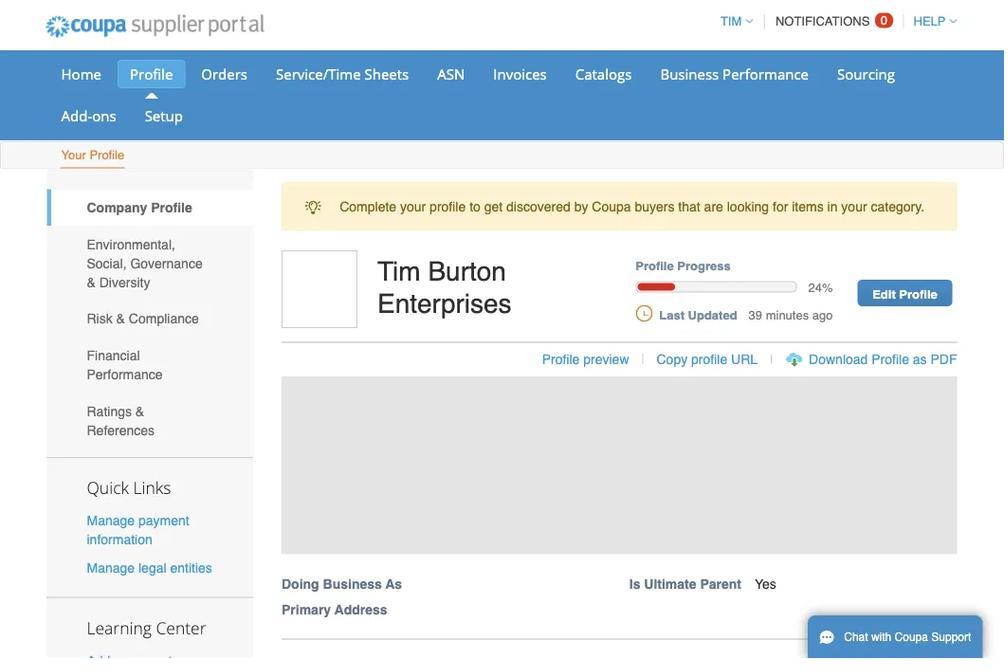 Task type: locate. For each thing, give the bounding box(es) containing it.
24%
[[808, 281, 833, 295]]

profile inside alert
[[430, 199, 466, 214]]

business up address
[[323, 576, 382, 591]]

ons
[[92, 106, 116, 125]]

asn link
[[425, 60, 477, 88]]

your
[[61, 148, 86, 162]]

1 vertical spatial business
[[323, 576, 382, 591]]

profile inside button
[[872, 351, 909, 367]]

notifications 0
[[776, 13, 888, 28]]

coupa right with
[[895, 631, 928, 644]]

preview
[[583, 351, 629, 367]]

tim burton enterprises
[[377, 256, 512, 319]]

learning
[[87, 616, 152, 639]]

manage up information
[[87, 513, 135, 528]]

financial
[[87, 348, 140, 363]]

0 vertical spatial &
[[87, 274, 96, 290]]

performance
[[723, 64, 809, 83], [87, 367, 163, 382]]

your right complete
[[400, 199, 426, 214]]

0 vertical spatial performance
[[723, 64, 809, 83]]

1 vertical spatial coupa
[[895, 631, 928, 644]]

download profile as pdf button
[[809, 350, 957, 369]]

2 manage from the top
[[87, 560, 135, 575]]

0 horizontal spatial your
[[400, 199, 426, 214]]

doing business as
[[282, 576, 402, 591]]

coupa
[[592, 199, 631, 214], [895, 631, 928, 644]]

primary
[[282, 602, 331, 617]]

tim up enterprises at the top
[[377, 256, 421, 287]]

performance for financial
[[87, 367, 163, 382]]

0 horizontal spatial tim
[[377, 256, 421, 287]]

business down tim link
[[660, 64, 719, 83]]

0 horizontal spatial performance
[[87, 367, 163, 382]]

39
[[749, 308, 762, 322]]

profile inside button
[[691, 351, 727, 367]]

looking
[[727, 199, 769, 214]]

1 horizontal spatial &
[[116, 311, 125, 326]]

profile left progress
[[636, 258, 674, 273]]

profile left the to
[[430, 199, 466, 214]]

profile right edit
[[899, 287, 938, 301]]

center
[[156, 616, 206, 639]]

tim burton enterprises banner
[[275, 250, 977, 640]]

0 vertical spatial manage
[[87, 513, 135, 528]]

&
[[87, 274, 96, 290], [116, 311, 125, 326], [135, 403, 144, 419]]

performance down tim link
[[723, 64, 809, 83]]

manage
[[87, 513, 135, 528], [87, 560, 135, 575]]

items
[[792, 199, 824, 214]]

links
[[133, 477, 171, 499]]

& inside environmental, social, governance & diversity
[[87, 274, 96, 290]]

profile preview
[[542, 351, 629, 367]]

complete
[[340, 199, 396, 214]]

0 horizontal spatial &
[[87, 274, 96, 290]]

company
[[87, 200, 147, 215]]

company profile link
[[47, 189, 253, 226]]

1 vertical spatial profile
[[691, 351, 727, 367]]

sourcing link
[[825, 60, 907, 88]]

quick
[[87, 477, 129, 499]]

& up references
[[135, 403, 144, 419]]

2 vertical spatial &
[[135, 403, 144, 419]]

complete your profile to get discovered by coupa buyers that are looking for items in your category. alert
[[282, 183, 957, 230]]

is ultimate parent
[[629, 576, 742, 591]]

& inside risk & compliance link
[[116, 311, 125, 326]]

0 vertical spatial tim
[[721, 14, 742, 28]]

your right in
[[841, 199, 867, 214]]

coupa right by
[[592, 199, 631, 214]]

url
[[731, 351, 758, 367]]

compliance
[[129, 311, 199, 326]]

0 vertical spatial coupa
[[592, 199, 631, 214]]

risk & compliance
[[87, 311, 199, 326]]

home link
[[49, 60, 114, 88]]

financial performance link
[[47, 337, 253, 393]]

1 horizontal spatial coupa
[[895, 631, 928, 644]]

environmental, social, governance & diversity
[[87, 237, 203, 290]]

profile right company in the left of the page
[[151, 200, 192, 215]]

risk & compliance link
[[47, 300, 253, 337]]

2 horizontal spatial &
[[135, 403, 144, 419]]

39 minutes ago
[[749, 308, 833, 322]]

ultimate
[[644, 576, 697, 591]]

tim
[[721, 14, 742, 28], [377, 256, 421, 287]]

last
[[659, 308, 685, 322]]

manage down information
[[87, 560, 135, 575]]

performance inside 'link'
[[723, 64, 809, 83]]

& down social,
[[87, 274, 96, 290]]

profile left as
[[872, 351, 909, 367]]

& inside ratings & references
[[135, 403, 144, 419]]

tim burton enterprises image
[[282, 250, 357, 328]]

0 vertical spatial profile
[[430, 199, 466, 214]]

manage for manage payment information
[[87, 513, 135, 528]]

diversity
[[99, 274, 150, 290]]

discovered
[[506, 199, 571, 214]]

coupa supplier portal image
[[33, 3, 277, 50]]

1 horizontal spatial your
[[841, 199, 867, 214]]

1 horizontal spatial profile
[[691, 351, 727, 367]]

copy profile url button
[[657, 350, 758, 369]]

0 horizontal spatial business
[[323, 576, 382, 591]]

invoices
[[493, 64, 547, 83]]

1 vertical spatial &
[[116, 311, 125, 326]]

chat with coupa support button
[[808, 615, 983, 659]]

buyers
[[635, 199, 675, 214]]

profile left url
[[691, 351, 727, 367]]

primary address
[[282, 602, 387, 617]]

service/time
[[276, 64, 361, 83]]

0 vertical spatial business
[[660, 64, 719, 83]]

tim up business performance
[[721, 14, 742, 28]]

1 horizontal spatial performance
[[723, 64, 809, 83]]

tim for tim burton enterprises
[[377, 256, 421, 287]]

service/time sheets link
[[264, 60, 421, 88]]

is
[[629, 576, 640, 591]]

manage payment information
[[87, 513, 189, 547]]

performance down financial
[[87, 367, 163, 382]]

last updated
[[659, 308, 737, 322]]

1 vertical spatial performance
[[87, 367, 163, 382]]

add-
[[61, 106, 92, 125]]

& right risk
[[116, 311, 125, 326]]

navigation
[[712, 3, 957, 40]]

0 horizontal spatial profile
[[430, 199, 466, 214]]

0 horizontal spatial coupa
[[592, 199, 631, 214]]

with
[[871, 631, 892, 644]]

1 manage from the top
[[87, 513, 135, 528]]

manage legal entities
[[87, 560, 212, 575]]

profile link
[[118, 60, 185, 88]]

0
[[881, 13, 888, 27]]

financial performance
[[87, 348, 163, 382]]

business performance
[[660, 64, 809, 83]]

manage inside the manage payment information
[[87, 513, 135, 528]]

invoices link
[[481, 60, 559, 88]]

chat
[[844, 631, 868, 644]]

1 vertical spatial manage
[[87, 560, 135, 575]]

tim inside tim burton enterprises
[[377, 256, 421, 287]]

1 vertical spatial tim
[[377, 256, 421, 287]]

enterprises
[[377, 288, 512, 319]]

references
[[87, 422, 155, 438]]

minutes
[[766, 308, 809, 322]]

yes
[[755, 576, 776, 591]]

1 horizontal spatial tim
[[721, 14, 742, 28]]

catalogs
[[575, 64, 632, 83]]

1 horizontal spatial business
[[660, 64, 719, 83]]

2 your from the left
[[841, 199, 867, 214]]



Task type: describe. For each thing, give the bounding box(es) containing it.
parent
[[700, 576, 742, 591]]

environmental,
[[87, 237, 175, 252]]

& for ratings
[[135, 403, 144, 419]]

setup
[[145, 106, 183, 125]]

performance for business
[[723, 64, 809, 83]]

add-ons link
[[49, 101, 129, 130]]

coupa inside alert
[[592, 199, 631, 214]]

quick links
[[87, 477, 171, 499]]

business inside tim burton enterprises banner
[[323, 576, 382, 591]]

your profile
[[61, 148, 124, 162]]

add-ons
[[61, 106, 116, 125]]

copy profile url
[[657, 351, 758, 367]]

your profile link
[[60, 144, 125, 168]]

coupa inside button
[[895, 631, 928, 644]]

address
[[335, 602, 387, 617]]

ratings & references
[[87, 403, 155, 438]]

profile up setup
[[130, 64, 173, 83]]

environmental, social, governance & diversity link
[[47, 226, 253, 300]]

are
[[704, 199, 723, 214]]

1 your from the left
[[400, 199, 426, 214]]

profile preview link
[[542, 351, 629, 367]]

doing
[[282, 576, 319, 591]]

orders
[[201, 64, 247, 83]]

edit profile link
[[858, 280, 952, 306]]

copy
[[657, 351, 688, 367]]

information
[[87, 532, 152, 547]]

in
[[827, 199, 838, 214]]

risk
[[87, 311, 113, 326]]

entities
[[170, 560, 212, 575]]

background image
[[282, 377, 957, 554]]

legal
[[138, 560, 166, 575]]

notifications
[[776, 14, 870, 28]]

download
[[809, 351, 868, 367]]

tim for tim
[[721, 14, 742, 28]]

setup link
[[132, 101, 195, 130]]

catalogs link
[[563, 60, 644, 88]]

updated
[[688, 308, 737, 322]]

edit profile
[[873, 287, 938, 301]]

navigation containing notifications 0
[[712, 3, 957, 40]]

that
[[678, 199, 700, 214]]

chat with coupa support
[[844, 631, 971, 644]]

home
[[61, 64, 101, 83]]

asn
[[437, 64, 465, 83]]

to
[[469, 199, 481, 214]]

business performance link
[[648, 60, 821, 88]]

business inside 'link'
[[660, 64, 719, 83]]

orders link
[[189, 60, 260, 88]]

burton
[[428, 256, 506, 287]]

help
[[914, 14, 946, 28]]

by
[[574, 199, 588, 214]]

ratings & references link
[[47, 393, 253, 448]]

profile right "your"
[[89, 148, 124, 162]]

ratings
[[87, 403, 132, 419]]

& for risk
[[116, 311, 125, 326]]

pdf
[[931, 351, 957, 367]]

profile left preview
[[542, 351, 580, 367]]

category.
[[871, 199, 925, 214]]

profile progress
[[636, 258, 731, 273]]

tim link
[[712, 14, 753, 28]]

payment
[[138, 513, 189, 528]]

manage payment information link
[[87, 513, 189, 547]]

download profile as pdf
[[809, 351, 957, 367]]

complete your profile to get discovered by coupa buyers that are looking for items in your category.
[[340, 199, 925, 214]]

company profile
[[87, 200, 192, 215]]

manage for manage legal entities
[[87, 560, 135, 575]]

service/time sheets
[[276, 64, 409, 83]]

sheets
[[365, 64, 409, 83]]

manage legal entities link
[[87, 560, 212, 575]]

as
[[385, 576, 402, 591]]

edit
[[873, 287, 896, 301]]

support
[[931, 631, 971, 644]]

sourcing
[[837, 64, 895, 83]]

progress
[[677, 258, 731, 273]]

help link
[[905, 14, 957, 28]]

get
[[484, 199, 503, 214]]



Task type: vqa. For each thing, say whether or not it's contained in the screenshot.
url
yes



